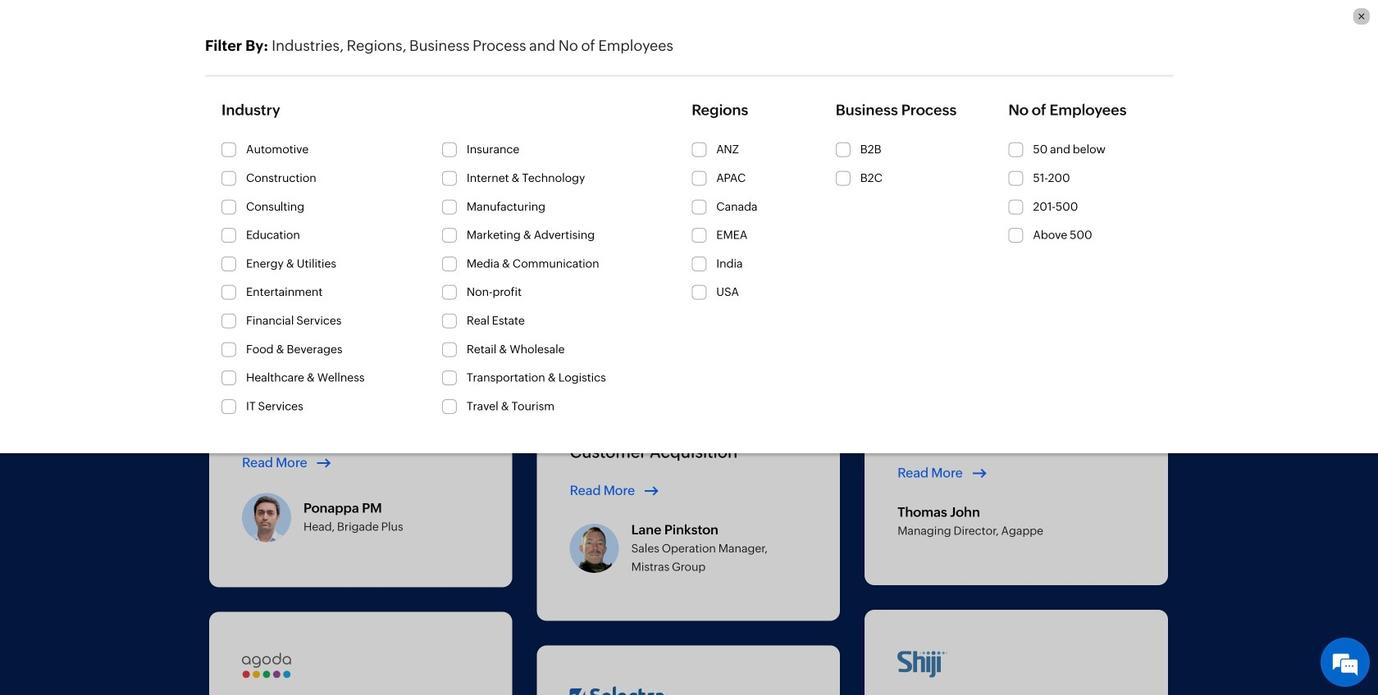 Task type: describe. For each thing, give the bounding box(es) containing it.
greg robinson image
[[1345, 8, 1374, 37]]



Task type: vqa. For each thing, say whether or not it's contained in the screenshot.
The Greg Robinson 'icon'
yes



